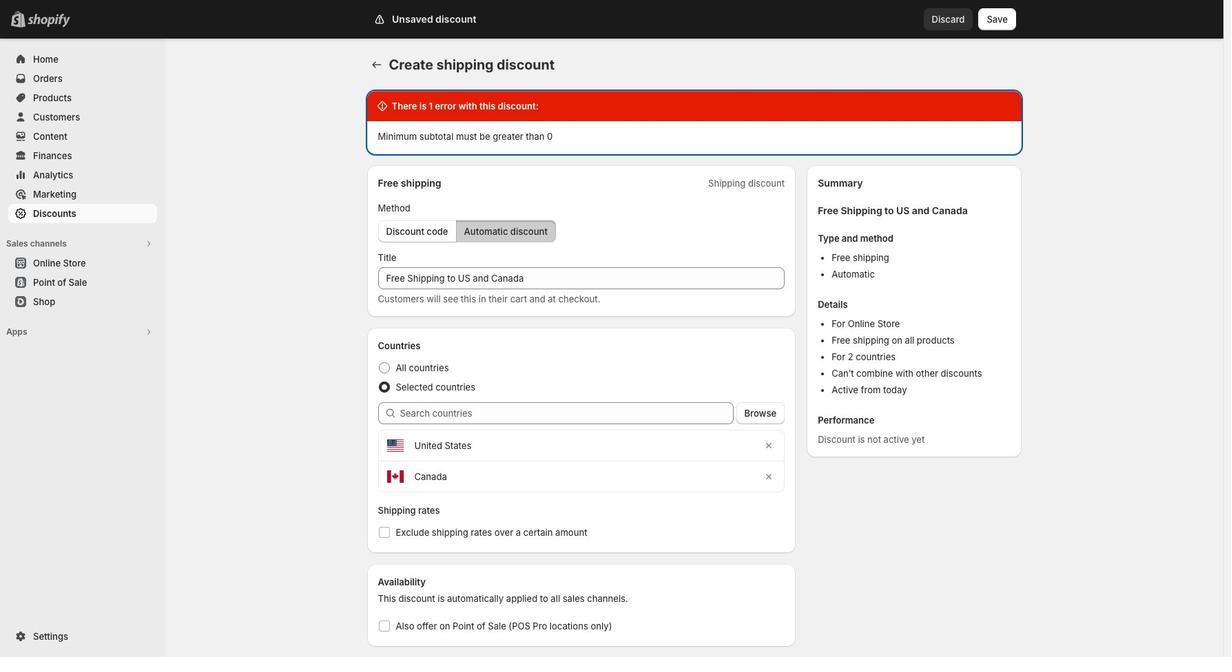 Task type: describe. For each thing, give the bounding box(es) containing it.
shopify image
[[28, 14, 70, 28]]

Search countries text field
[[400, 402, 733, 424]]



Task type: locate. For each thing, give the bounding box(es) containing it.
None text field
[[378, 267, 785, 289]]



Task type: vqa. For each thing, say whether or not it's contained in the screenshot.
search countries text field
yes



